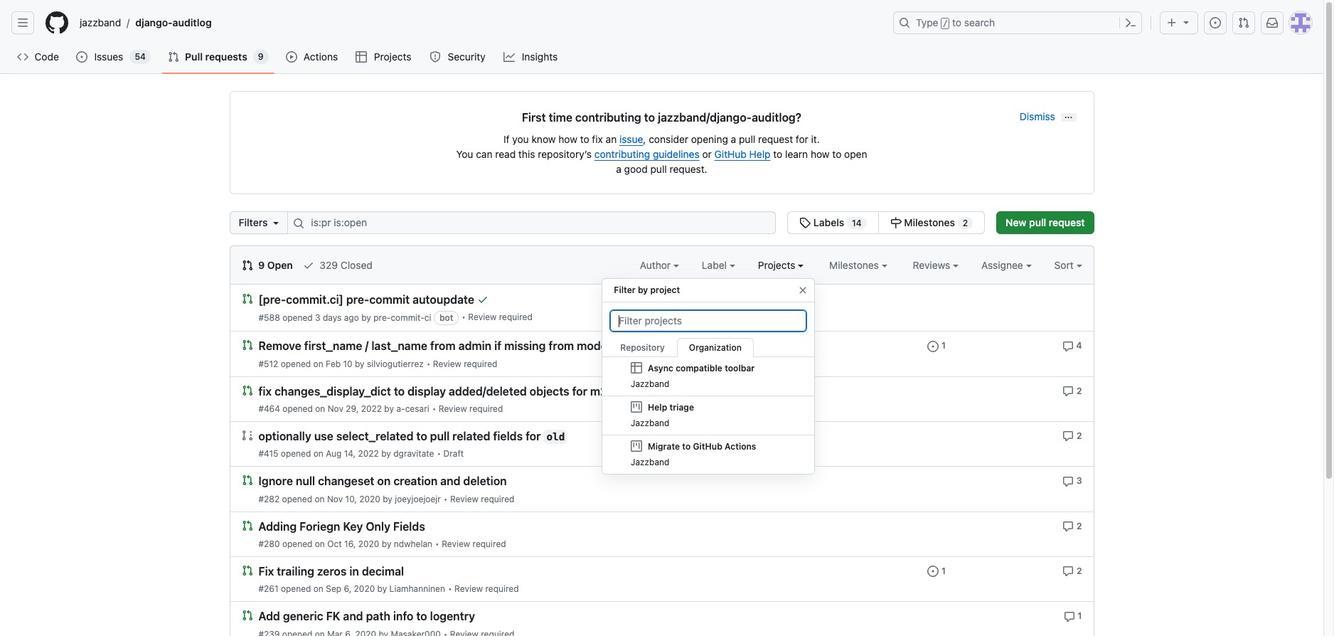 Task type: describe. For each thing, give the bounding box(es) containing it.
to up "a-"
[[394, 385, 405, 398]]

2 link for adding foriegn key only fields
[[1063, 519, 1082, 532]]

changeset
[[318, 475, 375, 488]]

use
[[314, 430, 334, 443]]

type
[[916, 16, 939, 28]]

m2m
[[590, 385, 618, 398]]

milestones button
[[830, 258, 888, 272]]

projects link
[[350, 46, 418, 68]]

comment image inside 3 link
[[1063, 476, 1074, 487]]

liamhanninen
[[390, 584, 445, 594]]

#415
[[259, 448, 279, 459]]

adding foriegn key only fields #280             opened on oct 16, 2020 by ndwhelan • review required
[[259, 520, 506, 549]]

#280
[[259, 538, 280, 549]]

by inside ignore null changeset on creation and deletion #282             opened on nov 10, 2020 by joeyjoejoejr • review required
[[383, 493, 393, 504]]

review required link for ndwhelan
[[442, 538, 506, 549]]

filters
[[239, 216, 268, 228]]

github help link
[[715, 148, 771, 160]]

opened down 'remove' at bottom left
[[281, 358, 311, 369]]

• right bot
[[462, 312, 466, 322]]

close menu image
[[798, 285, 809, 296]]

first_name
[[304, 340, 363, 353]]

dgravitate link
[[394, 448, 434, 459]]

pull up 'github help' link
[[739, 133, 756, 145]]

menu containing filter by project
[[602, 272, 816, 486]]

code
[[35, 51, 59, 63]]

if
[[495, 340, 502, 353]]

a-cesari link
[[397, 403, 429, 414]]

issue element
[[788, 211, 985, 234]]

fk
[[326, 610, 340, 623]]

by left "a-"
[[384, 403, 394, 414]]

comment image inside 1 link
[[1064, 611, 1075, 622]]

security
[[448, 51, 486, 63]]

0 horizontal spatial 3
[[315, 313, 321, 323]]

on inside the adding foriegn key only fields #280             opened on oct 16, 2020 by ndwhelan • review required
[[315, 538, 325, 549]]

dismiss
[[1020, 110, 1056, 122]]

days
[[323, 313, 342, 323]]

insights
[[522, 51, 558, 63]]

[pre-commit.ci] pre-commit autoupdate
[[259, 293, 475, 306]]

• inside ignore null changeset on creation and deletion #282             opened on nov 10, 2020 by joeyjoejoejr • review required
[[444, 493, 448, 504]]

plus image
[[1167, 17, 1178, 28]]

display
[[408, 385, 446, 398]]

project
[[651, 285, 680, 295]]

trailing
[[277, 565, 314, 578]]

null
[[296, 475, 315, 488]]

project image
[[631, 440, 643, 452]]

async compatible toolbar
[[648, 363, 755, 373]]

draft
[[444, 448, 464, 459]]

zeros
[[317, 565, 347, 578]]

projects button
[[758, 258, 804, 272]]

2 link for optionally use select_related to pull related fields for
[[1063, 429, 1082, 442]]

• right cesari
[[432, 403, 436, 414]]

2020 for in
[[354, 584, 375, 594]]

milestone image
[[890, 217, 902, 228]]

remove first_name / last_name from admin if missing from model link
[[259, 340, 610, 353]]

git pull request image inside the 9 open link
[[242, 260, 253, 271]]

329 closed
[[317, 259, 373, 271]]

pull
[[185, 51, 203, 63]]

graph image
[[504, 51, 515, 63]]

labels 14
[[811, 216, 862, 228]]

1 link for fix trailing zeros in decimal
[[928, 564, 946, 577]]

joeyjoejoejr link
[[395, 493, 441, 504]]

add generic fk and path info to logentry
[[259, 610, 475, 623]]

author
[[640, 259, 674, 271]]

shield image
[[430, 51, 441, 63]]

2 inside milestones 2
[[963, 218, 968, 228]]

0 horizontal spatial pre-
[[346, 293, 369, 306]]

tag image
[[800, 217, 811, 228]]

• down remove first_name / last_name from admin if missing from model link
[[427, 358, 431, 369]]

issue opened image for middle git pull request image
[[76, 51, 88, 63]]

required inside the adding foriegn key only fields #280             opened on oct 16, 2020 by ndwhelan • review required
[[473, 538, 506, 549]]

,
[[643, 133, 646, 145]]

opening
[[691, 133, 728, 145]]

to right info
[[416, 610, 427, 623]]

filter by project
[[614, 285, 680, 295]]

open pull request image for fix trailing zeros in decimal
[[242, 565, 253, 576]]

comment image for optionally use select_related to pull related fields for
[[1063, 431, 1074, 442]]

pull right new
[[1030, 216, 1047, 228]]

async
[[648, 363, 674, 373]]

by right 'ago'
[[361, 313, 371, 323]]

table image inside projects link
[[356, 51, 367, 63]]

migrate to github actions
[[648, 441, 757, 452]]

review down fix changes_display_dict to display added/deleted objects for m2m updates
[[439, 403, 467, 414]]

review required link for liamhanninen
[[455, 584, 519, 594]]

issue opened image for remove first_name / last_name from admin if missing from model
[[928, 341, 939, 352]]

by right filter at the left of page
[[638, 285, 648, 295]]

opened right #464
[[283, 403, 313, 414]]

help triage
[[648, 402, 695, 413]]

jazzband / django-auditlog
[[80, 16, 212, 29]]

type / to search
[[916, 16, 995, 28]]

select_related
[[336, 430, 414, 443]]

play image
[[286, 51, 297, 63]]

repository's
[[538, 148, 592, 160]]

2 from from the left
[[549, 340, 574, 353]]

to left open
[[833, 148, 842, 160]]

1 vertical spatial table image
[[631, 362, 643, 373]]

in
[[350, 565, 359, 578]]

on inside optionally use select_related to pull related fields for old #415             opened on aug 14, 2022 by dgravitate • draft
[[314, 448, 324, 459]]

0 vertical spatial contributing
[[575, 111, 642, 124]]

reviews button
[[913, 258, 959, 272]]

review down the 11 / 11 checks ok 'icon'
[[468, 312, 497, 322]]

ndwhelan link
[[394, 538, 433, 549]]

to left the learn
[[774, 148, 783, 160]]

open pull request element for ignore null changeset on creation and deletion
[[242, 474, 253, 486]]

9 open
[[256, 259, 293, 271]]

1 horizontal spatial /
[[365, 340, 369, 353]]

projects inside popup button
[[758, 259, 798, 271]]

open pull request image for [pre-commit.ci] pre-commit autoupdate
[[242, 293, 253, 304]]

9 for 9 open
[[258, 259, 265, 271]]

11 / 11 checks ok image
[[477, 294, 489, 305]]

54
[[135, 51, 146, 62]]

fields
[[393, 520, 425, 533]]

aug
[[326, 448, 342, 459]]

first
[[522, 111, 546, 124]]

triangle down image
[[1181, 16, 1192, 28]]

fix changes_display_dict to display added/deleted objects for m2m updates
[[259, 385, 664, 398]]

1 vertical spatial and
[[343, 610, 363, 623]]

comment image inside 4 link
[[1063, 341, 1074, 352]]

for inside optionally use select_related to pull related fields for old #415             opened on aug 14, 2022 by dgravitate • draft
[[526, 430, 541, 443]]

toolbar
[[725, 363, 755, 373]]

to up repository's
[[580, 133, 590, 145]]

jazzband for migrate to github actions
[[631, 457, 670, 467]]

first time contributing to jazzband/django-auditlog?
[[522, 111, 802, 124]]

adding foriegn key only fields link
[[259, 520, 425, 533]]

2 for optionally use select_related to pull related fields for
[[1077, 430, 1082, 441]]

2 vertical spatial 1
[[1078, 611, 1082, 621]]

fix trailing zeros in decimal #261             opened on sep 6, 2020 by liamhanninen • review required
[[259, 565, 519, 594]]

1 for fix trailing zeros in decimal
[[942, 565, 946, 576]]

1 vertical spatial pre-
[[374, 313, 391, 323]]

silviogutierrez link
[[367, 358, 424, 369]]

1 horizontal spatial for
[[572, 385, 588, 398]]

2 vertical spatial 1 link
[[1064, 609, 1082, 622]]

can
[[476, 148, 493, 160]]

compatible
[[676, 363, 723, 373]]

open pull request element for fix changes_display_dict to display added/deleted objects for m2m updates
[[242, 384, 253, 396]]

triangle down image
[[271, 217, 282, 228]]

9 open link
[[242, 258, 293, 272]]

/ for type
[[943, 18, 948, 28]]

open pull request element for adding foriegn key only fields
[[242, 519, 253, 531]]

learn
[[785, 148, 808, 160]]

2020 for only
[[358, 538, 379, 549]]

remove
[[259, 340, 302, 353]]

sep
[[326, 584, 342, 594]]

opened inside the adding foriegn key only fields #280             opened on oct 16, 2020 by ndwhelan • review required
[[282, 538, 313, 549]]

review required link for pre-commit-ci
[[468, 312, 533, 322]]

ignore null changeset on creation and deletion #282             opened on nov 10, 2020 by joeyjoejoejr • review required
[[259, 475, 515, 504]]

open pull request element for fix trailing zeros in decimal
[[242, 564, 253, 576]]

0 horizontal spatial actions
[[304, 51, 338, 63]]

actions link
[[280, 46, 345, 68]]

old
[[547, 431, 565, 443]]

Filter projects text field
[[610, 309, 808, 332]]

and inside ignore null changeset on creation and deletion #282             opened on nov 10, 2020 by joeyjoejoejr • review required
[[441, 475, 461, 488]]

it.
[[811, 133, 820, 145]]

2 for adding foriegn key only fields
[[1077, 520, 1082, 531]]

review inside ignore null changeset on creation and deletion #282             opened on nov 10, 2020 by joeyjoejoejr • review required
[[450, 493, 479, 504]]

issue
[[620, 133, 643, 145]]

open pull request element for remove first_name / last_name from admin if missing from model
[[242, 339, 253, 351]]

0 horizontal spatial request
[[758, 133, 793, 145]]

0 vertical spatial nov
[[328, 403, 344, 414]]

request.
[[670, 163, 708, 175]]

open pull request image for add generic fk and path info to logentry
[[242, 610, 253, 621]]

project type tab list
[[603, 332, 815, 357]]

issues
[[94, 51, 123, 63]]

optionally
[[259, 430, 311, 443]]

fix
[[259, 565, 274, 578]]

2 for fix trailing zeros in decimal
[[1077, 565, 1082, 576]]

0 vertical spatial git pull request image
[[1239, 17, 1250, 28]]

logentry
[[430, 610, 475, 623]]

• inside fix trailing zeros in decimal #261             opened on sep 6, 2020 by liamhanninen • review required
[[448, 584, 452, 594]]

ci
[[425, 313, 431, 323]]



Task type: locate. For each thing, give the bounding box(es) containing it.
a down "you can read this repository's contributing guidelines or github help"
[[616, 163, 622, 175]]

1 vertical spatial issue opened image
[[76, 51, 88, 63]]

0 horizontal spatial table image
[[356, 51, 367, 63]]

nov inside ignore null changeset on creation and deletion #282             opened on nov 10, 2020 by joeyjoejoejr • review required
[[327, 493, 343, 504]]

milestones 2
[[902, 216, 968, 228]]

repository
[[621, 342, 665, 353]]

3 open pull request element from the top
[[242, 384, 253, 396]]

/ for jazzband
[[127, 17, 130, 29]]

review required link down the 11 / 11 checks ok 'icon'
[[468, 312, 533, 322]]

open pull request element left add at the bottom left of the page
[[242, 609, 253, 621]]

open pull request image left fix
[[242, 565, 253, 576]]

open pull request image left [pre-
[[242, 293, 253, 304]]

1 vertical spatial projects
[[758, 259, 798, 271]]

0 vertical spatial 1 link
[[928, 339, 946, 352]]

2 vertical spatial comment image
[[1064, 611, 1075, 622]]

milestones for milestones
[[830, 259, 882, 271]]

1 horizontal spatial git pull request image
[[242, 260, 253, 271]]

#512
[[259, 358, 278, 369]]

0 vertical spatial 2020
[[359, 493, 380, 504]]

help left the learn
[[750, 148, 771, 160]]

milestones for milestones 2
[[904, 216, 955, 228]]

read
[[495, 148, 516, 160]]

projects up close menu icon
[[758, 259, 798, 271]]

pull inside optionally use select_related to pull related fields for old #415             opened on aug 14, 2022 by dgravitate • draft
[[430, 430, 450, 443]]

notifications image
[[1267, 17, 1278, 28]]

contributing down issue
[[595, 148, 650, 160]]

you
[[513, 133, 529, 145]]

1 vertical spatial jazzband
[[631, 418, 670, 428]]

4 open pull request element from the top
[[242, 474, 253, 486]]

opened
[[283, 313, 313, 323], [281, 358, 311, 369], [283, 403, 313, 414], [281, 448, 311, 459], [282, 493, 312, 504], [282, 538, 313, 549], [281, 584, 311, 594]]

command palette image
[[1125, 17, 1137, 28]]

1 vertical spatial a
[[616, 163, 622, 175]]

fix up #464
[[259, 385, 272, 398]]

issue opened image for topmost git pull request image
[[1210, 17, 1222, 28]]

2 open pull request element from the top
[[242, 339, 253, 351]]

5 open pull request image from the top
[[242, 565, 253, 576]]

search
[[965, 16, 995, 28]]

by
[[638, 285, 648, 295], [361, 313, 371, 323], [355, 358, 365, 369], [384, 403, 394, 414], [381, 448, 391, 459], [383, 493, 393, 504], [382, 538, 392, 549], [377, 584, 387, 594]]

2 2 link from the top
[[1063, 429, 1082, 442]]

0 vertical spatial issue opened image
[[1210, 17, 1222, 28]]

review required link down fix changes_display_dict to display added/deleted objects for m2m updates
[[439, 403, 503, 414]]

decimal
[[362, 565, 404, 578]]

generic
[[283, 610, 323, 623]]

jazzband down project image
[[631, 418, 670, 428]]

4 open pull request image from the top
[[242, 520, 253, 531]]

329 closed link
[[303, 258, 373, 272]]

9 for 9
[[258, 51, 264, 62]]

4 link
[[1063, 339, 1082, 352]]

2 vertical spatial jazzband
[[631, 457, 670, 467]]

3 link
[[1063, 474, 1082, 487]]

1 vertical spatial 1
[[942, 565, 946, 576]]

0 horizontal spatial projects
[[374, 51, 412, 63]]

issue opened image left issues
[[76, 51, 88, 63]]

0 horizontal spatial how
[[559, 133, 578, 145]]

0 vertical spatial issue opened image
[[928, 341, 939, 352]]

optionally use select_related to pull related fields for old #415             opened on aug 14, 2022 by dgravitate • draft
[[259, 430, 565, 459]]

review required link for a-cesari
[[439, 403, 503, 414]]

by down decimal at the bottom
[[377, 584, 387, 594]]

menu
[[602, 272, 816, 486]]

and down draft
[[441, 475, 461, 488]]

pre-
[[346, 293, 369, 306], [374, 313, 391, 323]]

• right joeyjoejoejr
[[444, 493, 448, 504]]

1 from from the left
[[430, 340, 456, 353]]

1 vertical spatial open pull request image
[[242, 610, 253, 621]]

8 / 8 checks ok image
[[613, 341, 624, 352]]

2022 down select_related
[[358, 448, 379, 459]]

projects left the shield image
[[374, 51, 412, 63]]

2020 inside ignore null changeset on creation and deletion #282             opened on nov 10, 2020 by joeyjoejoejr • review required
[[359, 493, 380, 504]]

closed
[[341, 259, 373, 271]]

github inside filtered projects 'list box'
[[694, 441, 723, 452]]

1 vertical spatial 9
[[258, 259, 265, 271]]

1 link for remove first_name / last_name from admin if missing from model
[[928, 339, 946, 352]]

open pull request element left adding
[[242, 519, 253, 531]]

0 horizontal spatial issue opened image
[[76, 51, 88, 63]]

• inside optionally use select_related to pull related fields for old #415             opened on aug 14, 2022 by dgravitate • draft
[[437, 448, 441, 459]]

1 horizontal spatial table image
[[631, 362, 643, 373]]

commit-
[[391, 313, 425, 323]]

open pull request image for fix changes_display_dict to display added/deleted objects for m2m updates
[[242, 385, 253, 396]]

comment image for fix trailing zeros in decimal
[[1063, 566, 1074, 577]]

pull inside to learn how to open a good pull request.
[[651, 163, 667, 175]]

1 vertical spatial github
[[694, 441, 723, 452]]

auditlog
[[173, 16, 212, 28]]

milestones down 14
[[830, 259, 882, 271]]

on down changes_display_dict
[[315, 403, 325, 414]]

table image down the repository
[[631, 362, 643, 373]]

0 horizontal spatial and
[[343, 610, 363, 623]]

filtered projects list box
[[603, 357, 815, 475]]

to inside filtered projects 'list box'
[[683, 441, 691, 452]]

milestones inside issue element
[[904, 216, 955, 228]]

opened down null at the bottom of page
[[282, 493, 312, 504]]

jazzband
[[631, 378, 670, 389], [631, 418, 670, 428], [631, 457, 670, 467]]

2 vertical spatial for
[[526, 430, 541, 443]]

by down ignore null changeset on creation and deletion link
[[383, 493, 393, 504]]

consider
[[649, 133, 689, 145]]

for
[[796, 133, 809, 145], [572, 385, 588, 398], [526, 430, 541, 443]]

10,
[[345, 493, 357, 504]]

open pull request image left 'remove' at bottom left
[[242, 340, 253, 351]]

organization button
[[677, 338, 754, 357]]

homepage image
[[46, 11, 68, 34]]

review required link for joeyjoejoejr
[[450, 493, 515, 504]]

1 vertical spatial 3
[[1077, 475, 1082, 486]]

/ inside jazzband / django-auditlog
[[127, 17, 130, 29]]

#588
[[259, 313, 280, 323]]

2
[[963, 218, 968, 228], [1077, 385, 1082, 396], [1077, 430, 1082, 441], [1077, 520, 1082, 531], [1077, 565, 1082, 576]]

by inside fix trailing zeros in decimal #261             opened on sep 6, 2020 by liamhanninen • review required
[[377, 584, 387, 594]]

1 2 link from the top
[[1063, 384, 1082, 397]]

0 horizontal spatial /
[[127, 17, 130, 29]]

1 horizontal spatial actions
[[725, 441, 757, 452]]

9 left play icon at the left top of the page
[[258, 51, 264, 62]]

opened down commit.ci]
[[283, 313, 313, 323]]

project image
[[631, 401, 643, 413]]

0 vertical spatial a
[[731, 133, 737, 145]]

this
[[519, 148, 535, 160]]

1 horizontal spatial and
[[441, 475, 461, 488]]

0 horizontal spatial milestones
[[830, 259, 882, 271]]

search image
[[293, 218, 305, 229]]

2 open pull request image from the top
[[242, 385, 253, 396]]

jazzband for help triage
[[631, 418, 670, 428]]

open pull request image for adding foriegn key only fields
[[242, 520, 253, 531]]

to inside optionally use select_related to pull related fields for old #415             opened on aug 14, 2022 by dgravitate • draft
[[416, 430, 427, 443]]

1 vertical spatial nov
[[327, 493, 343, 504]]

3 2 link from the top
[[1063, 519, 1082, 532]]

2 horizontal spatial git pull request image
[[1239, 17, 1250, 28]]

0 vertical spatial help
[[750, 148, 771, 160]]

auditlog?
[[752, 111, 802, 124]]

1 horizontal spatial fix
[[592, 133, 603, 145]]

2 open pull request image from the top
[[242, 610, 253, 621]]

organization
[[689, 342, 742, 353]]

jazzband link
[[74, 11, 127, 34]]

comment image
[[1063, 431, 1074, 442], [1063, 566, 1074, 577], [1064, 611, 1075, 622]]

open pull request element left fix
[[242, 564, 253, 576]]

1 horizontal spatial issue opened image
[[1210, 17, 1222, 28]]

2020 right 10,
[[359, 493, 380, 504]]

1 horizontal spatial a
[[731, 133, 737, 145]]

2020 inside the adding foriegn key only fields #280             opened on oct 16, 2020 by ndwhelan • review required
[[358, 538, 379, 549]]

2 horizontal spatial for
[[796, 133, 809, 145]]

time
[[549, 111, 573, 124]]

to right 'migrate' on the bottom
[[683, 441, 691, 452]]

review right ndwhelan
[[442, 538, 470, 549]]

4 2 link from the top
[[1063, 564, 1082, 577]]

milestones inside the milestones popup button
[[830, 259, 882, 271]]

changes_display_dict
[[275, 385, 391, 398]]

remove first_name / last_name from admin if missing from model
[[259, 340, 610, 353]]

0 vertical spatial 3
[[315, 313, 321, 323]]

guidelines
[[653, 148, 700, 160]]

1 issue opened image from the top
[[928, 341, 939, 352]]

review required link up logentry at left bottom
[[455, 584, 519, 594]]

jazzband
[[80, 16, 121, 28]]

pre- up 'ago'
[[346, 293, 369, 306]]

on inside fix trailing zeros in decimal #261             opened on sep 6, 2020 by liamhanninen • review required
[[314, 584, 324, 594]]

issue opened image
[[1210, 17, 1222, 28], [76, 51, 88, 63]]

opened inside fix trailing zeros in decimal #261             opened on sep 6, 2020 by liamhanninen • review required
[[281, 584, 311, 594]]

open pull request element left 'remove' at bottom left
[[242, 339, 253, 351]]

9 left open
[[258, 259, 265, 271]]

for left old
[[526, 430, 541, 443]]

how inside to learn how to open a good pull request.
[[811, 148, 830, 160]]

review required link down admin
[[433, 358, 498, 369]]

0 vertical spatial pre-
[[346, 293, 369, 306]]

1 vertical spatial 1 link
[[928, 564, 946, 577]]

table image
[[356, 51, 367, 63], [631, 362, 643, 373]]

ignore null changeset on creation and deletion link
[[259, 475, 507, 488]]

3 jazzband from the top
[[631, 457, 670, 467]]

django-
[[135, 16, 173, 28]]

open pull request image for remove first_name / last_name from admin if missing from model
[[242, 340, 253, 351]]

adding
[[259, 520, 297, 533]]

foriegn
[[300, 520, 340, 533]]

2020 inside fix trailing zeros in decimal #261             opened on sep 6, 2020 by liamhanninen • review required
[[354, 584, 375, 594]]

6,
[[344, 584, 352, 594]]

review required link for silviogutierrez
[[433, 358, 498, 369]]

0 vertical spatial 2022
[[361, 403, 382, 414]]

• left draft link
[[437, 448, 441, 459]]

14
[[852, 218, 862, 228]]

#261
[[259, 584, 279, 594]]

author button
[[640, 258, 679, 272]]

commit.ci]
[[286, 293, 344, 306]]

0 vertical spatial request
[[758, 133, 793, 145]]

by inside optionally use select_related to pull related fields for old #415             opened on aug 14, 2022 by dgravitate • draft
[[381, 448, 391, 459]]

3
[[315, 313, 321, 323], [1077, 475, 1082, 486]]

open pull request image
[[242, 293, 253, 304], [242, 610, 253, 621]]

open pull request element for add generic fk and path info to logentry
[[242, 609, 253, 621]]

to up ,
[[644, 111, 655, 124]]

related
[[453, 430, 491, 443]]

open pull request element for [pre-commit.ci] pre-commit autoupdate
[[242, 292, 253, 304]]

Issues search field
[[288, 211, 776, 234]]

open pull request image left add at the bottom left of the page
[[242, 610, 253, 621]]

request up the "sort" popup button
[[1049, 216, 1085, 228]]

from left model
[[549, 340, 574, 353]]

1 horizontal spatial 3
[[1077, 475, 1082, 486]]

1 vertical spatial 2022
[[358, 448, 379, 459]]

329
[[320, 259, 338, 271]]

1 vertical spatial issue opened image
[[928, 566, 939, 577]]

joeyjoejoejr
[[395, 493, 441, 504]]

review up logentry at left bottom
[[455, 584, 483, 594]]

for left the m2m
[[572, 385, 588, 398]]

2020 right 6,
[[354, 584, 375, 594]]

/ left django-
[[127, 17, 130, 29]]

2 issue opened image from the top
[[928, 566, 939, 577]]

1 open pull request image from the top
[[242, 340, 253, 351]]

request
[[758, 133, 793, 145], [1049, 216, 1085, 228]]

how up repository's
[[559, 133, 578, 145]]

3 open pull request image from the top
[[242, 475, 253, 486]]

code link
[[11, 46, 65, 68]]

requests
[[205, 51, 247, 63]]

none search field containing filters
[[229, 211, 985, 234]]

0 horizontal spatial for
[[526, 430, 541, 443]]

pull
[[739, 133, 756, 145], [651, 163, 667, 175], [1030, 216, 1047, 228], [430, 430, 450, 443]]

on left creation
[[377, 475, 391, 488]]

creation
[[394, 475, 438, 488]]

opened down trailing
[[281, 584, 311, 594]]

0 vertical spatial milestones
[[904, 216, 955, 228]]

open pull request image
[[242, 340, 253, 351], [242, 385, 253, 396], [242, 475, 253, 486], [242, 520, 253, 531], [242, 565, 253, 576]]

1 jazzband from the top
[[631, 378, 670, 389]]

git pull request image left 9 open
[[242, 260, 253, 271]]

0 horizontal spatial from
[[430, 340, 456, 353]]

help
[[750, 148, 771, 160], [648, 402, 668, 413]]

0 vertical spatial for
[[796, 133, 809, 145]]

issue opened image right triangle down image
[[1210, 17, 1222, 28]]

from down bot
[[430, 340, 456, 353]]

open pull request image left adding
[[242, 520, 253, 531]]

2 vertical spatial git pull request image
[[242, 260, 253, 271]]

opened inside optionally use select_related to pull related fields for old #415             opened on aug 14, 2022 by dgravitate • draft
[[281, 448, 311, 459]]

a inside to learn how to open a good pull request.
[[616, 163, 622, 175]]

2022 right 29,
[[361, 403, 382, 414]]

added/deleted
[[449, 385, 527, 398]]

milestones right milestone image
[[904, 216, 955, 228]]

draft link
[[444, 448, 464, 459]]

16,
[[344, 538, 356, 549]]

to
[[953, 16, 962, 28], [644, 111, 655, 124], [580, 133, 590, 145], [774, 148, 783, 160], [833, 148, 842, 160], [394, 385, 405, 398], [416, 430, 427, 443], [683, 441, 691, 452], [416, 610, 427, 623]]

1 vertical spatial comment image
[[1063, 566, 1074, 577]]

0 horizontal spatial help
[[648, 402, 668, 413]]

an
[[606, 133, 617, 145]]

0 vertical spatial github
[[715, 148, 747, 160]]

1 horizontal spatial milestones
[[904, 216, 955, 228]]

a up 'github help' link
[[731, 133, 737, 145]]

• right ndwhelan
[[435, 538, 439, 549]]

nov left 10,
[[327, 493, 343, 504]]

sort button
[[1055, 258, 1082, 272]]

1 horizontal spatial request
[[1049, 216, 1085, 228]]

know
[[532, 133, 556, 145]]

5 open pull request element from the top
[[242, 519, 253, 531]]

labels
[[814, 216, 845, 228]]

1 for remove first_name / last_name from admin if missing from model
[[942, 340, 946, 351]]

1 horizontal spatial from
[[549, 340, 574, 353]]

1 horizontal spatial how
[[811, 148, 830, 160]]

10
[[343, 358, 353, 369]]

2022 inside optionally use select_related to pull related fields for old #415             opened on aug 14, 2022 by dgravitate • draft
[[358, 448, 379, 459]]

pull requests
[[185, 51, 247, 63]]

#588             opened 3 days ago by pre-commit-ci
[[259, 313, 431, 323]]

last_name
[[372, 340, 428, 353]]

0 horizontal spatial git pull request image
[[168, 51, 179, 63]]

required inside fix trailing zeros in decimal #261             opened on sep 6, 2020 by liamhanninen • review required
[[485, 584, 519, 594]]

nov left 29,
[[328, 403, 344, 414]]

0 vertical spatial projects
[[374, 51, 412, 63]]

actions inside filtered projects 'list box'
[[725, 441, 757, 452]]

git pull request image left pull at the top left of page
[[168, 51, 179, 63]]

0 vertical spatial jazzband
[[631, 378, 670, 389]]

2 horizontal spatial /
[[943, 18, 948, 28]]

open pull request element up draft pull request element
[[242, 384, 253, 396]]

by down select_related
[[381, 448, 391, 459]]

0 horizontal spatial fix
[[259, 385, 272, 398]]

/ right type
[[943, 18, 948, 28]]

1 / 6 checks ok image
[[667, 386, 678, 397]]

assignee
[[982, 259, 1026, 271]]

2 vertical spatial 2020
[[354, 584, 375, 594]]

git pull request image
[[1239, 17, 1250, 28], [168, 51, 179, 63], [242, 260, 253, 271]]

1 vertical spatial contributing
[[595, 148, 650, 160]]

2 link for fix trailing zeros in decimal
[[1063, 564, 1082, 577]]

6 open pull request element from the top
[[242, 564, 253, 576]]

or
[[703, 148, 712, 160]]

• up logentry at left bottom
[[448, 584, 452, 594]]

1 vertical spatial git pull request image
[[168, 51, 179, 63]]

0 vertical spatial fix
[[592, 133, 603, 145]]

and right fk
[[343, 610, 363, 623]]

comment image
[[1063, 341, 1074, 352], [1063, 386, 1074, 397], [1063, 476, 1074, 487], [1063, 521, 1074, 532]]

you
[[456, 148, 473, 160]]

pull up draft
[[430, 430, 450, 443]]

1 horizontal spatial projects
[[758, 259, 798, 271]]

actions
[[304, 51, 338, 63], [725, 441, 757, 452]]

on
[[313, 358, 323, 369], [315, 403, 325, 414], [314, 448, 324, 459], [377, 475, 391, 488], [315, 493, 325, 504], [315, 538, 325, 549], [314, 584, 324, 594]]

help inside filtered projects 'list box'
[[648, 402, 668, 413]]

1 open pull request image from the top
[[242, 293, 253, 304]]

pre-commit-ci link
[[374, 313, 431, 323]]

pre- down commit
[[374, 313, 391, 323]]

0 vertical spatial and
[[441, 475, 461, 488]]

list containing jazzband
[[74, 11, 885, 34]]

on down null at the bottom of page
[[315, 493, 325, 504]]

by inside the adding foriegn key only fields #280             opened on oct 16, 2020 by ndwhelan • review required
[[382, 538, 392, 549]]

django-auditlog link
[[130, 11, 217, 34]]

0 vertical spatial how
[[559, 133, 578, 145]]

jazzband for async compatible toolbar
[[631, 378, 670, 389]]

Search all issues text field
[[288, 211, 776, 234]]

check image
[[303, 260, 314, 271]]

1 horizontal spatial pre-
[[374, 313, 391, 323]]

on left "sep"
[[314, 584, 324, 594]]

review required link right ndwhelan
[[442, 538, 506, 549]]

issue opened image for fix trailing zeros in decimal
[[928, 566, 939, 577]]

on left feb
[[313, 358, 323, 369]]

1 open pull request element from the top
[[242, 292, 253, 304]]

by right the 10
[[355, 358, 365, 369]]

open pull request element left 'ignore'
[[242, 474, 253, 486]]

review inside the adding foriegn key only fields #280             opened on oct 16, 2020 by ndwhelan • review required
[[442, 538, 470, 549]]

/ inside 'type / to search'
[[943, 18, 948, 28]]

model
[[577, 340, 610, 353]]

1 vertical spatial milestones
[[830, 259, 882, 271]]

0 vertical spatial actions
[[304, 51, 338, 63]]

1 vertical spatial for
[[572, 385, 588, 398]]

0 vertical spatial 1
[[942, 340, 946, 351]]

code image
[[17, 51, 28, 63]]

pull down the contributing guidelines link
[[651, 163, 667, 175]]

path
[[366, 610, 390, 623]]

list
[[74, 11, 885, 34]]

git pull request image left notifications icon
[[1239, 17, 1250, 28]]

• inside the adding foriegn key only fields #280             opened on oct 16, 2020 by ndwhelan • review required
[[435, 538, 439, 549]]

1 vertical spatial how
[[811, 148, 830, 160]]

bot
[[440, 313, 453, 323]]

1 horizontal spatial help
[[750, 148, 771, 160]]

opened inside ignore null changeset on creation and deletion #282             opened on nov 10, 2020 by joeyjoejoejr • review required
[[282, 493, 312, 504]]

0 vertical spatial table image
[[356, 51, 367, 63]]

1 vertical spatial request
[[1049, 216, 1085, 228]]

open pull request element
[[242, 292, 253, 304], [242, 339, 253, 351], [242, 384, 253, 396], [242, 474, 253, 486], [242, 519, 253, 531], [242, 564, 253, 576], [242, 609, 253, 621]]

jazzband down async
[[631, 378, 670, 389]]

admin
[[459, 340, 492, 353]]

0 horizontal spatial a
[[616, 163, 622, 175]]

key
[[343, 520, 363, 533]]

for left it.
[[796, 133, 809, 145]]

missing
[[504, 340, 546, 353]]

open pull request image for ignore null changeset on creation and deletion
[[242, 475, 253, 486]]

review down remove first_name / last_name from admin if missing from model
[[433, 358, 462, 369]]

contributing up an
[[575, 111, 642, 124]]

1 vertical spatial fix
[[259, 385, 272, 398]]

open pull request image up draft pull request element
[[242, 385, 253, 396]]

github right 'migrate' on the bottom
[[694, 441, 723, 452]]

to up dgravitate on the left of the page
[[416, 430, 427, 443]]

29,
[[346, 403, 359, 414]]

0 vertical spatial open pull request image
[[242, 293, 253, 304]]

table image right actions link
[[356, 51, 367, 63]]

2 jazzband from the top
[[631, 418, 670, 428]]

to left search
[[953, 16, 962, 28]]

open pull request image left 'ignore'
[[242, 475, 253, 486]]

review required link down deletion
[[450, 493, 515, 504]]

filter
[[614, 285, 636, 295]]

0 vertical spatial comment image
[[1063, 431, 1074, 442]]

0 vertical spatial 9
[[258, 51, 264, 62]]

1 vertical spatial help
[[648, 402, 668, 413]]

/
[[127, 17, 130, 29], [943, 18, 948, 28], [365, 340, 369, 353]]

help right project image
[[648, 402, 668, 413]]

4
[[1077, 340, 1082, 351]]

draft pull request element
[[242, 429, 253, 441]]

fix changes_display_dict to display added/deleted objects for m2m updates link
[[259, 385, 664, 398]]

opened down adding
[[282, 538, 313, 549]]

1 vertical spatial actions
[[725, 441, 757, 452]]

1 vertical spatial 2020
[[358, 538, 379, 549]]

issue opened image
[[928, 341, 939, 352], [928, 566, 939, 577]]

7 open pull request element from the top
[[242, 609, 253, 621]]

draft pull request image
[[242, 430, 253, 441]]

required inside ignore null changeset on creation and deletion #282             opened on nov 10, 2020 by joeyjoejoejr • review required
[[481, 493, 515, 504]]

review inside fix trailing zeros in decimal #261             opened on sep 6, 2020 by liamhanninen • review required
[[455, 584, 483, 594]]

None search field
[[229, 211, 985, 234]]

2020 right "16,"
[[358, 538, 379, 549]]



Task type: vqa. For each thing, say whether or not it's contained in the screenshot.
README Link
no



